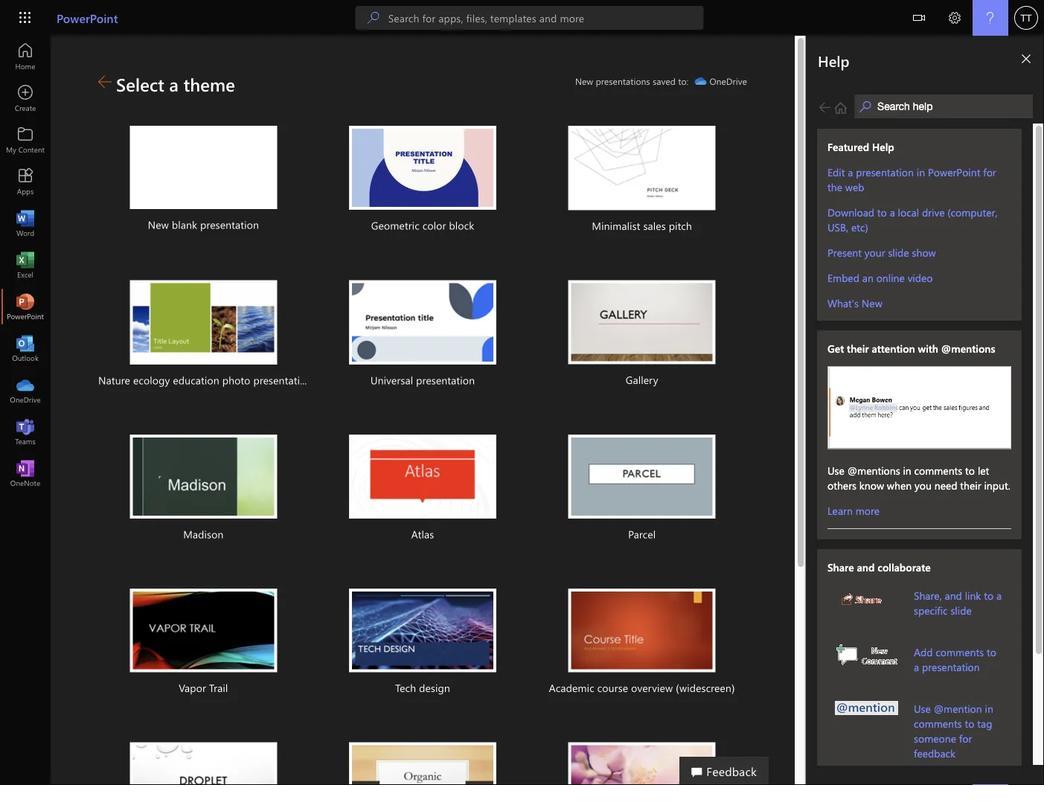 Task type: vqa. For each thing, say whether or not it's contained in the screenshot.
my content left pane navigation NAVIGATION
no



Task type: locate. For each thing, give the bounding box(es) containing it.
select
[[116, 72, 164, 96]]

design
[[419, 681, 450, 695]]

 button
[[901, 0, 937, 38]]

0 vertical spatial new
[[575, 75, 593, 87]]

universal presentation
[[371, 373, 475, 387]]

sales
[[643, 219, 666, 233]]

tech design image
[[349, 589, 496, 673]]

new
[[575, 75, 593, 87], [148, 218, 169, 231]]

1 vertical spatial new
[[148, 218, 169, 231]]

geometric color block
[[371, 219, 474, 232]]

word image
[[18, 216, 33, 231]]

geometric color block image
[[349, 126, 496, 210]]

minimalist sales pitch link
[[537, 108, 747, 254]]

apps image
[[18, 174, 33, 189]]

nature ecology education photo presentation link
[[98, 262, 312, 408]]

universal presentation link
[[318, 262, 528, 408]]

feedback button
[[680, 757, 769, 785]]

(widescreen)
[[676, 681, 735, 695]]

home image
[[18, 49, 33, 64]]

vapor trail image
[[130, 589, 277, 673]]

create image
[[18, 91, 33, 106]]

nature
[[98, 373, 130, 387]]

1 horizontal spatial new
[[575, 75, 593, 87]]

course
[[597, 681, 628, 695]]

1 help region from the left
[[761, 36, 1044, 785]]

new blank presentation link
[[98, 108, 309, 252]]

minimalist sales pitch image
[[568, 126, 716, 210]]

parcel
[[628, 527, 656, 541]]

None search field
[[356, 6, 704, 30]]

help region
[[761, 36, 1044, 785], [806, 36, 1044, 785]]

academic course overview (widescreen) image
[[568, 589, 716, 673]]

my content image
[[18, 132, 33, 147]]

theme
[[183, 72, 235, 96]]

new left blank
[[148, 218, 169, 231]]

feedback
[[707, 763, 757, 779]]

Search box. Suggestions appear as you type. search field
[[388, 6, 704, 30]]

minimalist
[[592, 219, 641, 233]]

photo
[[222, 373, 250, 387]]

outlook image
[[18, 341, 33, 356]]

presentation right photo
[[253, 373, 312, 387]]

academic
[[549, 681, 595, 695]]

select a theme
[[116, 72, 235, 96]]

new left presentations
[[575, 75, 593, 87]]

2 help region from the left
[[806, 36, 1044, 785]]

presentation
[[200, 218, 259, 231], [253, 373, 312, 387], [416, 373, 475, 387]]

minimalist sales pitch
[[592, 219, 692, 233]]


[[913, 12, 925, 24]]

universal presentation image
[[349, 280, 496, 365]]

nature ecology education photo presentation
[[98, 373, 312, 387]]

atlas link
[[318, 417, 528, 562]]

new inside the templates element
[[148, 218, 169, 231]]

geometric color block link
[[318, 108, 528, 253]]

presentation right blank
[[200, 218, 259, 231]]

presentations
[[596, 75, 650, 87]]

tech design
[[395, 681, 450, 695]]

ecology
[[133, 373, 170, 387]]

nature ecology education photo presentation image
[[130, 280, 277, 365]]

parcel image
[[568, 435, 716, 519]]

gallery
[[626, 373, 658, 387]]

saved
[[653, 75, 676, 87]]

0 horizontal spatial new
[[148, 218, 169, 231]]

powerpoint
[[57, 10, 118, 26]]

navigation
[[0, 36, 51, 494]]

tech
[[395, 681, 416, 695]]

cherry blossom nature presentation (widescreen) image
[[568, 743, 716, 785]]



Task type: describe. For each thing, give the bounding box(es) containing it.
trail
[[209, 681, 228, 695]]

powerpoint image
[[18, 299, 33, 314]]

overview
[[631, 681, 673, 695]]

color
[[423, 219, 446, 232]]

new blank presentation
[[148, 218, 259, 231]]

onenote image
[[18, 466, 33, 481]]

onedrive image
[[18, 383, 33, 397]]

gallery image
[[568, 280, 716, 364]]

academic course overview (widescreen) link
[[537, 571, 747, 716]]

academic course overview (widescreen)
[[549, 681, 735, 695]]

to:
[[678, 75, 689, 87]]

vapor trail
[[179, 681, 228, 695]]

organic image
[[349, 743, 496, 785]]

vapor
[[179, 681, 206, 695]]

tech design link
[[318, 571, 528, 716]]

presentation right universal
[[416, 373, 475, 387]]

a
[[169, 72, 179, 96]]

onedrive
[[710, 75, 747, 87]]

tt
[[1021, 12, 1032, 23]]

atlas
[[411, 527, 434, 541]]

droplet image
[[130, 743, 277, 785]]

madison link
[[98, 417, 309, 562]]

universal
[[371, 373, 413, 387]]

pitch
[[669, 219, 692, 233]]

gallery link
[[537, 262, 747, 407]]

teams image
[[18, 424, 33, 439]]

block
[[449, 219, 474, 232]]

madison image
[[130, 435, 277, 519]]

templates element
[[98, 108, 756, 785]]

excel image
[[18, 258, 33, 272]]

parcel link
[[537, 417, 747, 562]]

blank
[[172, 218, 197, 231]]

tt button
[[1009, 0, 1044, 36]]

new for new blank presentation
[[148, 218, 169, 231]]

vapor trail link
[[98, 571, 309, 716]]

help
[[818, 51, 850, 70]]

powerpoint banner
[[0, 0, 1044, 38]]

madison
[[183, 527, 224, 541]]

education
[[173, 373, 219, 387]]

atlas image
[[349, 435, 496, 519]]

geometric
[[371, 219, 420, 232]]

new presentations saved to:
[[575, 75, 689, 87]]

new for new presentations saved to:
[[575, 75, 593, 87]]



